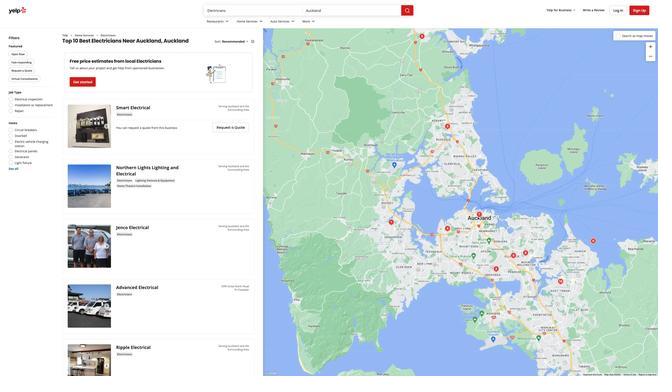 Task type: vqa. For each thing, say whether or not it's contained in the screenshot.
Business categories element
yes



Task type: describe. For each thing, give the bounding box(es) containing it.
16 chevron down v2 image for recommended
[[246, 40, 249, 43]]

serving for smart electrical
[[218, 105, 227, 108]]

1099 great north road pt chevalier
[[221, 285, 249, 292]]

0 vertical spatial smart electrical image
[[68, 105, 111, 148]]

price
[[80, 58, 91, 64]]

terms
[[624, 374, 630, 376]]

the for northern lights lighting and electrical
[[245, 164, 249, 168]]

and inside northern lights lighting and electrical
[[171, 165, 179, 171]]

a inside featured group
[[22, 69, 24, 72]]

and for ripple electrical
[[240, 344, 244, 348]]

local
[[125, 58, 136, 64]]

error
[[653, 374, 657, 376]]

services for home services link associated with map region
[[246, 19, 258, 23]]

auto services
[[271, 19, 290, 23]]

0 vertical spatial from
[[114, 58, 124, 64]]

installation or replacement
[[15, 103, 53, 107]]

the for smart electrical
[[245, 105, 249, 108]]

electrical inside jenco electrical electricians
[[129, 225, 149, 231]]

previous image for the top smart electrical image
[[69, 124, 75, 129]]

zoom in image
[[648, 44, 654, 49]]

1 vertical spatial request a quote button
[[213, 123, 249, 132]]

electricians inside jenco electrical electricians
[[117, 233, 132, 236]]

borne electrical image
[[589, 237, 598, 246]]

use
[[633, 374, 636, 376]]

map region
[[234, 19, 658, 376]]

near
[[123, 37, 135, 44]]

light
[[15, 161, 22, 165]]

electricians up estimates
[[91, 37, 122, 44]]

report a map error
[[639, 374, 657, 376]]

the for jenco electrical
[[245, 224, 249, 228]]

get
[[113, 66, 117, 70]]

auckland for northern lights lighting and electrical
[[228, 164, 239, 168]]

items
[[9, 121, 17, 125]]

search as map moves
[[622, 34, 653, 38]]

installation inside lighting fixtures & equipment home theatre installation
[[136, 184, 151, 188]]

more
[[303, 19, 310, 23]]

keyboard shortcuts
[[584, 374, 602, 376]]

none field find
[[208, 8, 299, 13]]

advanced
[[116, 285, 137, 290]]

option group containing job type
[[7, 90, 54, 114]]

theatre
[[125, 184, 136, 188]]

business
[[559, 8, 572, 12]]

©2023
[[615, 374, 621, 376]]

inspection
[[28, 97, 43, 101]]

auckland for ripple electrical
[[228, 344, 239, 348]]

request a quote button inside featured group
[[9, 67, 35, 74]]

electricians link for advanced
[[116, 292, 133, 297]]

smart electrical electricians
[[116, 105, 150, 116]]

about
[[79, 66, 88, 70]]

ripple electrical link
[[116, 344, 151, 350]]

job
[[9, 90, 13, 94]]

electricians button for ripple
[[116, 352, 133, 356]]

0 horizontal spatial ripple electrical image
[[68, 344, 111, 376]]

review
[[594, 8, 605, 12]]

free price estimates from local electricians image
[[206, 63, 228, 85]]

terms of use link
[[624, 374, 636, 376]]

16 chevron down v2 image for yelp for business
[[573, 8, 576, 12]]

fast-
[[11, 60, 17, 64]]

top
[[62, 37, 72, 44]]

breakers
[[25, 128, 37, 132]]

replacement
[[35, 103, 53, 107]]

yelp for business button
[[545, 6, 578, 14]]

log
[[614, 8, 620, 13]]

in
[[621, 8, 624, 13]]

help
[[118, 66, 124, 70]]

surrounding for northern lights lighting and electrical
[[228, 168, 243, 172]]

started
[[80, 80, 92, 84]]

open
[[11, 52, 18, 56]]

2 horizontal spatial from
[[151, 126, 158, 130]]

area for smart electrical
[[244, 108, 249, 112]]

electricians link for ripple
[[116, 352, 133, 356]]

trilect image
[[557, 277, 565, 286]]

jenco electrical image
[[444, 122, 452, 131]]

home services link for fourth slideshow element from the bottom
[[75, 34, 94, 37]]

report
[[639, 374, 646, 376]]

next image for ripple electrical
[[104, 364, 109, 369]]

previous image for jenco electrical image
[[69, 244, 75, 249]]

get started button
[[70, 77, 96, 87]]

search image
[[405, 8, 410, 13]]

Near text field
[[306, 8, 398, 13]]

all
[[15, 167, 18, 171]]

auto
[[271, 19, 277, 23]]

sign
[[633, 8, 641, 13]]

virtual consultations
[[11, 77, 38, 81]]

1099
[[221, 285, 227, 288]]

tell
[[70, 66, 75, 70]]

free price estimates from local electricians tell us about your project and get help from sponsored businesses.
[[70, 58, 165, 70]]

1 vertical spatial northern lights lighting and electrical image
[[492, 265, 501, 273]]

auckland for smart electrical
[[228, 105, 239, 108]]

circuit
[[15, 128, 24, 132]]

northern lights lighting and electrical
[[116, 165, 179, 177]]

for
[[554, 8, 558, 12]]

1 next image from the top
[[104, 124, 109, 129]]

16 chevron right v2 image for home services
[[70, 34, 73, 37]]

write
[[583, 8, 591, 12]]

slideshow element for jenco
[[68, 225, 111, 268]]

24 chevron down v2 image for more
[[311, 19, 316, 24]]

get started
[[73, 80, 92, 84]]

electricians link left "near"
[[101, 34, 116, 37]]

fixture
[[22, 161, 32, 165]]

yelp for yelp link
[[62, 34, 68, 37]]

electricians button for jenco
[[116, 232, 133, 237]]

electrical panels
[[15, 149, 37, 153]]

map
[[605, 374, 609, 376]]

0 horizontal spatial installation
[[15, 103, 30, 107]]

northern lights lighting and electrical link
[[116, 165, 179, 177]]

of
[[630, 374, 632, 376]]

yelp link
[[62, 34, 68, 37]]

open now button
[[9, 51, 28, 57]]

map for error
[[648, 374, 652, 376]]

data
[[610, 374, 614, 376]]

free
[[70, 58, 79, 64]]

your
[[89, 66, 95, 70]]

recommended
[[222, 39, 245, 43]]

power people electrical image
[[510, 251, 518, 260]]

surrounding for smart electrical
[[228, 108, 243, 112]]

auto services link
[[267, 16, 299, 28]]

doorbell
[[15, 134, 27, 138]]

next image for jenco electrical
[[104, 244, 109, 249]]

jenco electrical link
[[116, 225, 149, 231]]

electricians inside ripple electrical electricians
[[117, 352, 132, 356]]

auckland,
[[136, 37, 163, 44]]

2 electricians button from the top
[[116, 178, 133, 183]]

open now
[[11, 52, 25, 56]]

quote inside featured group
[[25, 69, 32, 72]]

report a map error link
[[639, 374, 657, 376]]

electricians button for smart
[[116, 112, 133, 117]]

top 10 best electricians near auckland, auckland
[[62, 37, 189, 44]]

next image
[[104, 304, 109, 309]]

northern
[[116, 165, 136, 171]]

lighting inside northern lights lighting and electrical
[[152, 165, 169, 171]]

lighting fixtures & equipment button
[[135, 178, 176, 183]]

auckland for jenco electrical
[[228, 224, 239, 228]]

and inside free price estimates from local electricians tell us about your project and get help from sponsored businesses.
[[107, 66, 112, 70]]

24 chevron down v2 image for auto services
[[290, 19, 296, 24]]

fast-responding button
[[9, 59, 34, 66]]

1 vertical spatial from
[[125, 66, 132, 70]]

consultations
[[21, 77, 38, 81]]

moves
[[644, 34, 653, 38]]

home inside 'business categories' element
[[237, 19, 245, 23]]

serving auckland and the surrounding area for smart electrical
[[218, 105, 249, 112]]

write a review link
[[581, 6, 607, 14]]

light fixture
[[15, 161, 32, 165]]

home services link for map region
[[233, 16, 267, 28]]

business
[[165, 126, 177, 130]]

restaurants link
[[203, 16, 233, 28]]

estimates
[[91, 58, 113, 64]]



Task type: locate. For each thing, give the bounding box(es) containing it.
write a review
[[583, 8, 605, 12]]

2 horizontal spatial home
[[237, 19, 245, 23]]

sponsored
[[133, 66, 148, 70]]

16 chevron down v2 image inside recommended popup button
[[246, 40, 249, 43]]

2 slideshow element from the top
[[68, 225, 111, 268]]

area for ripple electrical
[[244, 348, 249, 351]]

16 chevron down v2 image left 16 info v2 icon
[[246, 40, 249, 43]]

option group
[[7, 90, 54, 114], [7, 121, 54, 171]]

1 slideshow element from the top
[[68, 105, 111, 148]]

home services link right top
[[75, 34, 94, 37]]

a
[[592, 8, 594, 12], [22, 69, 24, 72], [231, 125, 234, 130], [140, 126, 142, 130], [646, 374, 647, 376]]

us
[[75, 66, 79, 70]]

1 horizontal spatial northern lights lighting and electrical image
[[492, 265, 501, 273]]

0 horizontal spatial none field
[[208, 8, 299, 13]]

electricians
[[101, 34, 116, 37], [91, 37, 122, 44], [137, 58, 161, 64], [117, 113, 132, 116], [117, 179, 132, 182], [117, 233, 132, 236], [117, 293, 132, 296], [117, 352, 132, 356]]

map for moves
[[637, 34, 643, 38]]

services down find text field
[[246, 19, 258, 23]]

electricians link down "advanced"
[[116, 292, 133, 297]]

1 vertical spatial installation
[[136, 184, 151, 188]]

1 vertical spatial advanced electrical image
[[68, 285, 111, 328]]

advanced electrical image inside map region
[[444, 224, 452, 233]]

2 surrounding from the top
[[228, 168, 243, 172]]

1 16 chevron right v2 image from the left
[[70, 34, 73, 37]]

pt
[[235, 288, 237, 292]]

1 horizontal spatial request a quote button
[[213, 123, 249, 132]]

0 vertical spatial next image
[[104, 124, 109, 129]]

1 horizontal spatial request
[[217, 125, 231, 130]]

restaurants
[[207, 19, 224, 23]]

home services inside 'business categories' element
[[237, 19, 258, 23]]

3 slideshow element from the top
[[68, 285, 111, 328]]

installation up repair on the top of the page
[[15, 103, 30, 107]]

as
[[633, 34, 636, 38]]

1 horizontal spatial map
[[648, 374, 652, 376]]

10
[[73, 37, 78, 44]]

1 horizontal spatial smart electrical image
[[387, 218, 396, 227]]

2 none field from the left
[[306, 8, 398, 13]]

home left theatre
[[117, 184, 125, 188]]

0 horizontal spatial home services link
[[75, 34, 94, 37]]

1 horizontal spatial ripple electrical image
[[418, 32, 427, 41]]

electricians inside free price estimates from local electricians tell us about your project and get help from sponsored businesses.
[[137, 58, 161, 64]]

electricians link
[[101, 34, 116, 37], [116, 112, 133, 117], [116, 178, 133, 183], [116, 232, 133, 237], [116, 292, 133, 297], [116, 352, 133, 356]]

previous image
[[69, 304, 75, 309], [69, 364, 75, 369]]

map
[[637, 34, 643, 38], [648, 374, 652, 376]]

home services link down find text field
[[233, 16, 267, 28]]

1 horizontal spatial advanced electrical image
[[444, 224, 452, 233]]

24 chevron down v2 image
[[225, 19, 230, 24], [290, 19, 296, 24]]

from
[[114, 58, 124, 64], [125, 66, 132, 70], [151, 126, 158, 130]]

1 24 chevron down v2 image from the left
[[225, 19, 230, 24]]

4 serving auckland and the surrounding area from the top
[[218, 344, 249, 351]]

24 chevron down v2 image inside home services link
[[259, 19, 264, 24]]

electrical right "advanced"
[[139, 285, 158, 290]]

aotea electric auckland image
[[475, 210, 484, 219]]

2 horizontal spatial services
[[278, 19, 290, 23]]

1 horizontal spatial installation
[[136, 184, 151, 188]]

great
[[228, 285, 234, 288]]

0 horizontal spatial 24 chevron down v2 image
[[225, 19, 230, 24]]

2 24 chevron down v2 image from the left
[[311, 19, 316, 24]]

3 next image from the top
[[104, 364, 109, 369]]

this
[[159, 126, 164, 130]]

terms of use
[[624, 374, 636, 376]]

previous image for advanced
[[69, 304, 75, 309]]

business categories element
[[203, 16, 650, 28]]

lighting fixtures & equipment link
[[135, 178, 176, 183]]

home right top
[[75, 34, 83, 37]]

2 vertical spatial home
[[117, 184, 125, 188]]

electrical down the station
[[15, 149, 27, 153]]

16 chevron right v2 image
[[70, 34, 73, 37], [96, 34, 99, 37]]

jenco electrical image
[[68, 225, 111, 268]]

electricians button down ripple
[[116, 352, 133, 356]]

3 area from the top
[[244, 228, 249, 231]]

advanced electrical image
[[444, 224, 452, 233], [68, 285, 111, 328]]

previous image
[[69, 124, 75, 129], [69, 244, 75, 249]]

16 chevron down v2 image right business
[[573, 8, 576, 12]]

1 none field from the left
[[208, 8, 299, 13]]

1 vertical spatial previous image
[[69, 244, 75, 249]]

home theatre installation link
[[116, 184, 152, 188]]

see all
[[9, 167, 18, 171]]

1 previous image from the top
[[69, 304, 75, 309]]

1 vertical spatial next image
[[104, 244, 109, 249]]

up
[[642, 8, 646, 13]]

0 vertical spatial lighting
[[152, 165, 169, 171]]

electrical inside smart electrical electricians
[[130, 105, 150, 111]]

1 vertical spatial lighting
[[135, 179, 146, 182]]

4 area from the top
[[244, 348, 249, 351]]

1 vertical spatial quote
[[235, 125, 245, 130]]

electricians button for advanced
[[116, 292, 133, 297]]

circuit breakers
[[15, 128, 37, 132]]

0 vertical spatial yelp
[[547, 8, 553, 12]]

electricians inside advanced electrical electricians
[[117, 293, 132, 296]]

0 horizontal spatial 16 chevron down v2 image
[[246, 40, 249, 43]]

0 horizontal spatial home services
[[75, 34, 94, 37]]

lights
[[138, 165, 151, 171]]

2 serving from the top
[[218, 164, 227, 168]]

5 electricians button from the top
[[116, 352, 133, 356]]

option group containing items
[[7, 121, 54, 171]]

1 vertical spatial yelp
[[62, 34, 68, 37]]

electricians inside smart electrical electricians
[[117, 113, 132, 116]]

3 serving from the top
[[218, 224, 227, 228]]

yelp left 10 on the top left of page
[[62, 34, 68, 37]]

16 chevron right v2 image right yelp link
[[70, 34, 73, 37]]

chevalier
[[238, 288, 249, 292]]

sign up link
[[630, 6, 650, 15]]

0 horizontal spatial request
[[11, 69, 22, 72]]

0 horizontal spatial 24 chevron down v2 image
[[259, 19, 264, 24]]

0 vertical spatial previous image
[[69, 124, 75, 129]]

1 vertical spatial map
[[648, 374, 652, 376]]

station
[[15, 144, 24, 148]]

0 vertical spatial home services
[[237, 19, 258, 23]]

1 horizontal spatial 16 chevron right v2 image
[[96, 34, 99, 37]]

electricians button down smart
[[116, 112, 133, 117]]

home inside lighting fixtures & equipment home theatre installation
[[117, 184, 125, 188]]

electrical inside ripple electrical electricians
[[131, 344, 151, 350]]

filters
[[9, 35, 20, 40]]

previous image for ripple
[[69, 364, 75, 369]]

map data ©2023
[[605, 374, 621, 376]]

electricians link for smart
[[116, 112, 133, 117]]

1 vertical spatial smart electrical image
[[387, 218, 396, 227]]

home down find field
[[237, 19, 245, 23]]

1 vertical spatial home
[[75, 34, 83, 37]]

0 horizontal spatial request a quote button
[[9, 67, 35, 74]]

responding
[[17, 60, 32, 64]]

home services right top
[[75, 34, 94, 37]]

2 area from the top
[[244, 168, 249, 172]]

the for ripple electrical
[[245, 344, 249, 348]]

electrical right smart
[[130, 105, 150, 111]]

request a quote inside featured group
[[11, 69, 32, 72]]

0 vertical spatial request a quote
[[11, 69, 32, 72]]

see
[[9, 167, 14, 171]]

0 vertical spatial request
[[11, 69, 22, 72]]

featured
[[9, 44, 22, 48]]

16 chevron right v2 image for electricians
[[96, 34, 99, 37]]

1 horizontal spatial 16 chevron down v2 image
[[573, 8, 576, 12]]

1 horizontal spatial from
[[125, 66, 132, 70]]

1 serving from the top
[[218, 105, 227, 108]]

0 horizontal spatial quote
[[25, 69, 32, 72]]

1 option group from the top
[[7, 90, 54, 114]]

now
[[19, 52, 25, 56]]

0 vertical spatial map
[[637, 34, 643, 38]]

0 horizontal spatial from
[[114, 58, 124, 64]]

0 horizontal spatial northern lights lighting and electrical image
[[68, 165, 111, 208]]

more link
[[299, 16, 320, 28]]

0 horizontal spatial home
[[75, 34, 83, 37]]

1 horizontal spatial home
[[117, 184, 125, 188]]

surrounding for jenco electrical
[[228, 228, 243, 231]]

electrical inside northern lights lighting and electrical
[[116, 171, 136, 177]]

services right auto
[[278, 19, 290, 23]]

sort:
[[215, 39, 221, 43]]

2 previous image from the top
[[69, 364, 75, 369]]

quote
[[142, 126, 151, 130]]

4 slideshow element from the top
[[68, 344, 111, 376]]

24 chevron down v2 image right auto services
[[290, 19, 296, 24]]

0 vertical spatial quote
[[25, 69, 32, 72]]

google image
[[264, 371, 279, 376]]

request a quote button
[[9, 67, 35, 74], [213, 123, 249, 132]]

1 horizontal spatial request a quote
[[217, 125, 245, 130]]

1 horizontal spatial home services
[[237, 19, 258, 23]]

zoom out image
[[648, 54, 654, 59]]

24 chevron down v2 image for restaurants
[[225, 19, 230, 24]]

lighting inside lighting fixtures & equipment home theatre installation
[[135, 179, 146, 182]]

services for auto services 'link'
[[278, 19, 290, 23]]

ripple electrical electricians
[[116, 344, 151, 356]]

featured group
[[8, 44, 54, 83]]

24 chevron down v2 image
[[259, 19, 264, 24], [311, 19, 316, 24]]

2 the from the top
[[245, 164, 249, 168]]

home services
[[237, 19, 258, 23], [75, 34, 94, 37]]

and for jenco electrical
[[240, 224, 244, 228]]

1 vertical spatial option group
[[7, 121, 54, 171]]

4 surrounding from the top
[[228, 348, 243, 351]]

24 chevron down v2 image left auto
[[259, 19, 264, 24]]

you
[[116, 126, 122, 130]]

map right as
[[637, 34, 643, 38]]

a inside write a review link
[[592, 8, 594, 12]]

yelp for yelp for business
[[547, 8, 553, 12]]

ripple electrical image
[[418, 32, 427, 41], [68, 344, 111, 376]]

2 option group from the top
[[7, 121, 54, 171]]

1 electricians button from the top
[[116, 112, 133, 117]]

0 horizontal spatial advanced electrical image
[[68, 285, 111, 328]]

electricians left "near"
[[101, 34, 116, 37]]

recommended button
[[222, 39, 249, 43]]

1 horizontal spatial services
[[246, 19, 258, 23]]

16 chevron right v2 image right best
[[96, 34, 99, 37]]

0 vertical spatial option group
[[7, 90, 54, 114]]

electricians down jenco on the bottom left of page
[[117, 233, 132, 236]]

lighting fixtures & equipment home theatre installation
[[117, 179, 175, 188]]

see all button
[[9, 167, 18, 171]]

3 the from the top
[[245, 224, 249, 228]]

surrounding for ripple electrical
[[228, 348, 243, 351]]

4 electricians button from the top
[[116, 292, 133, 297]]

3 surrounding from the top
[[228, 228, 243, 231]]

0 vertical spatial installation
[[15, 103, 30, 107]]

electricians button down jenco on the bottom left of page
[[116, 232, 133, 237]]

2 24 chevron down v2 image from the left
[[290, 19, 296, 24]]

0 horizontal spatial services
[[83, 34, 94, 37]]

installation down fixtures
[[136, 184, 151, 188]]

electricians down ripple
[[117, 352, 132, 356]]

yelp left for
[[547, 8, 553, 12]]

electrical down northern
[[116, 171, 136, 177]]

24 chevron down v2 image inside auto services 'link'
[[290, 19, 296, 24]]

electrical down type
[[15, 97, 27, 101]]

electricians button up theatre
[[116, 178, 133, 183]]

keyboard
[[584, 374, 593, 376]]

smart electrical image
[[68, 105, 111, 148], [387, 218, 396, 227]]

0 vertical spatial home
[[237, 19, 245, 23]]

serving auckland and the surrounding area for northern lights lighting and electrical
[[218, 164, 249, 172]]

from down local
[[125, 66, 132, 70]]

24 chevron down v2 image right more
[[311, 19, 316, 24]]

1 area from the top
[[244, 108, 249, 112]]

installation
[[15, 103, 30, 107], [136, 184, 151, 188]]

lighting up &
[[152, 165, 169, 171]]

road
[[243, 285, 249, 288]]

0 horizontal spatial 16 chevron right v2 image
[[70, 34, 73, 37]]

1 previous image from the top
[[69, 124, 75, 129]]

and for smart electrical
[[240, 105, 244, 108]]

0 vertical spatial 16 chevron down v2 image
[[573, 8, 576, 12]]

job type
[[9, 90, 21, 94]]

electricians link up theatre
[[116, 178, 133, 183]]

electricians up theatre
[[117, 179, 132, 182]]

services inside 'link'
[[278, 19, 290, 23]]

and for northern lights lighting and electrical
[[240, 164, 244, 168]]

0 horizontal spatial map
[[637, 34, 643, 38]]

area for jenco electrical
[[244, 228, 249, 231]]

serving for ripple electrical
[[218, 344, 227, 348]]

slideshow element for advanced
[[68, 285, 111, 328]]

electricians down "advanced"
[[117, 293, 132, 296]]

1 horizontal spatial home services link
[[233, 16, 267, 28]]

services
[[246, 19, 258, 23], [278, 19, 290, 23], [83, 34, 94, 37]]

electricians link down jenco on the bottom left of page
[[116, 232, 133, 237]]

2 serving auckland and the surrounding area from the top
[[218, 164, 249, 172]]

1 horizontal spatial none field
[[306, 8, 398, 13]]

electricians up "businesses."
[[137, 58, 161, 64]]

yelp inside button
[[547, 8, 553, 12]]

None search field
[[204, 5, 415, 16]]

generator
[[15, 155, 29, 159]]

3 electricians button from the top
[[116, 232, 133, 237]]

serving auckland and the surrounding area for ripple electrical
[[218, 344, 249, 351]]

1 24 chevron down v2 image from the left
[[259, 19, 264, 24]]

&
[[158, 179, 160, 182]]

none field near
[[306, 8, 398, 13]]

electrical right ripple
[[131, 344, 151, 350]]

Find text field
[[208, 8, 299, 13]]

24 chevron down v2 image for home services
[[259, 19, 264, 24]]

from left this
[[151, 126, 158, 130]]

1 horizontal spatial yelp
[[547, 8, 553, 12]]

businesses.
[[148, 66, 165, 70]]

keyboard shortcuts button
[[584, 373, 602, 376]]

electricians down smart
[[117, 113, 132, 116]]

lighting up home theatre installation button
[[135, 179, 146, 182]]

electricians button
[[116, 112, 133, 117], [116, 178, 133, 183], [116, 232, 133, 237], [116, 292, 133, 297], [116, 352, 133, 356]]

slideshow element for ripple
[[68, 344, 111, 376]]

24 chevron down v2 image inside more link
[[311, 19, 316, 24]]

1 horizontal spatial quote
[[235, 125, 245, 130]]

home services down find text field
[[237, 19, 258, 23]]

ripple
[[116, 344, 130, 350]]

16 chevron down v2 image
[[573, 8, 576, 12], [246, 40, 249, 43]]

2 previous image from the top
[[69, 244, 75, 249]]

electrical inspection
[[15, 97, 43, 101]]

shortcuts
[[593, 374, 602, 376]]

electrical inside advanced electrical electricians
[[139, 285, 158, 290]]

1 horizontal spatial 24 chevron down v2 image
[[290, 19, 296, 24]]

1 surrounding from the top
[[228, 108, 243, 112]]

0 vertical spatial home services link
[[233, 16, 267, 28]]

area for northern lights lighting and electrical
[[244, 168, 249, 172]]

1 horizontal spatial 24 chevron down v2 image
[[311, 19, 316, 24]]

area
[[244, 108, 249, 112], [244, 168, 249, 172], [244, 228, 249, 231], [244, 348, 249, 351]]

1 vertical spatial previous image
[[69, 364, 75, 369]]

1 horizontal spatial lighting
[[152, 165, 169, 171]]

0 horizontal spatial request a quote
[[11, 69, 32, 72]]

3 serving auckland and the surrounding area from the top
[[218, 224, 249, 231]]

serving auckland and the surrounding area for jenco electrical
[[218, 224, 249, 231]]

2 vertical spatial from
[[151, 126, 158, 130]]

2 next image from the top
[[104, 244, 109, 249]]

24 chevron down v2 image inside restaurants link
[[225, 19, 230, 24]]

services right 10 on the top left of page
[[83, 34, 94, 37]]

4 the from the top
[[245, 344, 249, 348]]

0 vertical spatial request a quote button
[[9, 67, 35, 74]]

1 vertical spatial request a quote
[[217, 125, 245, 130]]

0 vertical spatial advanced electrical image
[[444, 224, 452, 233]]

0 vertical spatial northern lights lighting and electrical image
[[68, 165, 111, 208]]

1 vertical spatial ripple electrical image
[[68, 344, 111, 376]]

serving for northern lights lighting and electrical
[[218, 164, 227, 168]]

charging
[[36, 140, 48, 144]]

equipment
[[161, 179, 175, 182]]

serving for jenco electrical
[[218, 224, 227, 228]]

electricians link down ripple
[[116, 352, 133, 356]]

map left error
[[648, 374, 652, 376]]

electric vehicle charging station
[[15, 140, 48, 148]]

1 serving auckland and the surrounding area from the top
[[218, 105, 249, 112]]

1 vertical spatial home services link
[[75, 34, 94, 37]]

slideshow element
[[68, 105, 111, 148], [68, 225, 111, 268], [68, 285, 111, 328], [68, 344, 111, 376]]

smart
[[116, 105, 129, 111]]

group
[[646, 42, 656, 61]]

you can request a quote from this business
[[116, 126, 177, 130]]

4 serving from the top
[[218, 344, 227, 348]]

0 horizontal spatial lighting
[[135, 179, 146, 182]]

or
[[31, 103, 34, 107]]

0 vertical spatial ripple electrical image
[[418, 32, 427, 41]]

electricians link down smart
[[116, 112, 133, 117]]

2 vertical spatial next image
[[104, 364, 109, 369]]

1 vertical spatial request
[[217, 125, 231, 130]]

next image
[[104, 124, 109, 129], [104, 244, 109, 249], [104, 364, 109, 369]]

1 the from the top
[[245, 105, 249, 108]]

24 chevron down v2 image right the "restaurants"
[[225, 19, 230, 24]]

jenco
[[116, 225, 128, 231]]

wired up electricians image
[[522, 249, 530, 257]]

electricians button down "advanced"
[[116, 292, 133, 297]]

from up help
[[114, 58, 124, 64]]

0 horizontal spatial yelp
[[62, 34, 68, 37]]

electrical
[[15, 97, 27, 101], [130, 105, 150, 111], [15, 149, 27, 153], [116, 171, 136, 177], [129, 225, 149, 231], [139, 285, 158, 290], [131, 344, 151, 350]]

best
[[79, 37, 90, 44]]

northern lights lighting and electrical image
[[68, 165, 111, 208], [492, 265, 501, 273]]

16 info v2 image
[[251, 40, 255, 43]]

electricians link for jenco
[[116, 232, 133, 237]]

1 vertical spatial home services
[[75, 34, 94, 37]]

16 chevron down v2 image inside yelp for business button
[[573, 8, 576, 12]]

1 vertical spatial 16 chevron down v2 image
[[246, 40, 249, 43]]

0 vertical spatial previous image
[[69, 304, 75, 309]]

can
[[122, 126, 127, 130]]

None field
[[208, 8, 299, 13], [306, 8, 398, 13]]

electrical right jenco on the bottom left of page
[[129, 225, 149, 231]]

2 16 chevron right v2 image from the left
[[96, 34, 99, 37]]

request inside featured group
[[11, 69, 22, 72]]

0 horizontal spatial smart electrical image
[[68, 105, 111, 148]]



